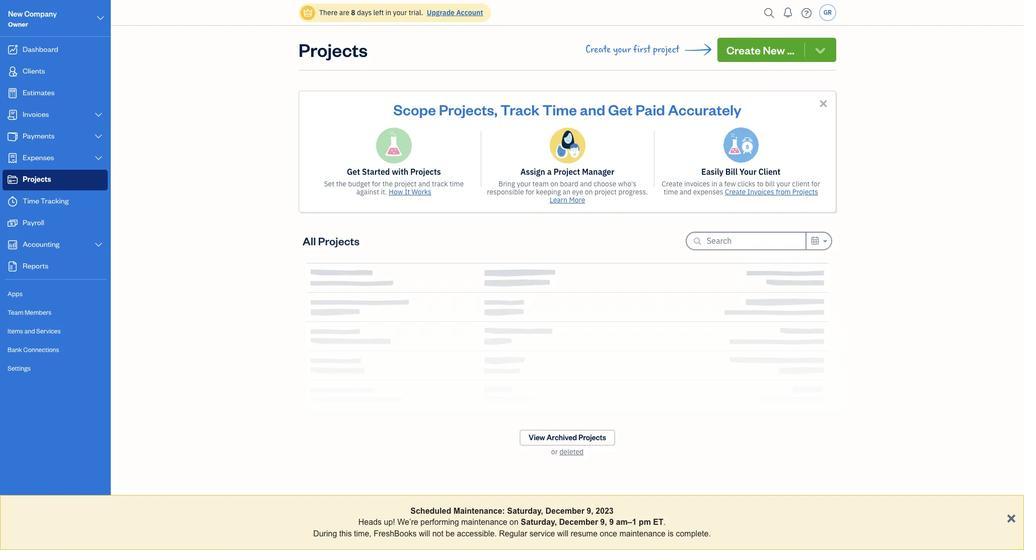 Task type: vqa. For each thing, say whether or not it's contained in the screenshot.
report.
no



Task type: describe. For each thing, give the bounding box(es) containing it.
freshbooks
[[374, 529, 417, 538]]

team
[[533, 179, 549, 188]]

close image
[[818, 98, 830, 109]]

client
[[792, 179, 810, 188]]

× button
[[1007, 508, 1016, 526]]

items and services
[[8, 327, 61, 335]]

clients
[[23, 66, 45, 76]]

for inside set the budget for the project and track time against it.
[[372, 179, 381, 188]]

chevrondown image
[[814, 43, 828, 57]]

8
[[351, 8, 355, 17]]

estimates
[[23, 88, 55, 97]]

team members link
[[3, 304, 108, 321]]

accurately
[[668, 100, 742, 119]]

and inside create invoices in a few clicks to bill your client for time and expenses
[[680, 187, 692, 196]]

projects down there
[[299, 38, 368, 61]]

invoices
[[685, 179, 710, 188]]

.
[[664, 518, 666, 527]]

expenses
[[693, 187, 724, 196]]

who's
[[618, 179, 637, 188]]

create for create your first project
[[586, 44, 611, 55]]

assign
[[521, 167, 545, 177]]

invoices link
[[3, 105, 108, 125]]

time,
[[354, 529, 372, 538]]

bank connections
[[8, 346, 59, 354]]

regular
[[499, 529, 527, 538]]

project
[[554, 167, 580, 177]]

accessible.
[[457, 529, 497, 538]]

chevron large down image for expenses
[[94, 154, 103, 162]]

projects inside "view archived projects or deleted"
[[579, 433, 606, 442]]

0 horizontal spatial in
[[386, 8, 391, 17]]

upgrade
[[427, 8, 455, 17]]

× dialog
[[0, 495, 1025, 550]]

not
[[433, 529, 444, 538]]

chevron large down image for accounting
[[94, 241, 103, 249]]

2 horizontal spatial project
[[653, 44, 680, 55]]

scheduled maintenance: saturday, december 9, 2023 heads up! we're performing maintenance on saturday, december 9, 9 am–1 pm et . during this time, freshbooks will not be accessible. regular service will resume once maintenance is complete.
[[313, 507, 711, 538]]

0 vertical spatial saturday,
[[507, 507, 544, 515]]

up!
[[384, 518, 395, 527]]

settings link
[[3, 360, 108, 377]]

for inside create invoices in a few clicks to bill your client for time and expenses
[[812, 179, 821, 188]]

project inside set the budget for the project and track time against it.
[[395, 179, 417, 188]]

1 horizontal spatial maintenance
[[620, 529, 666, 538]]

bank
[[8, 346, 22, 354]]

9
[[610, 518, 614, 527]]

expense image
[[7, 153, 19, 163]]

1 horizontal spatial on
[[551, 179, 559, 188]]

projects right from at the right of page
[[793, 187, 819, 196]]

to
[[757, 179, 764, 188]]

2023
[[596, 507, 614, 515]]

1 horizontal spatial time
[[543, 100, 577, 119]]

0 vertical spatial chevron large down image
[[96, 12, 105, 24]]

progress.
[[619, 187, 648, 196]]

budget
[[348, 179, 370, 188]]

how
[[389, 187, 403, 196]]

create for create invoices from projects
[[725, 187, 746, 196]]

payroll link
[[3, 213, 108, 234]]

go to help image
[[799, 5, 815, 20]]

first
[[634, 44, 651, 55]]

track
[[432, 179, 448, 188]]

estimates link
[[3, 83, 108, 104]]

your inside create invoices in a few clicks to bill your client for time and expenses
[[777, 179, 791, 188]]

0 horizontal spatial maintenance
[[461, 518, 508, 527]]

1 horizontal spatial get
[[608, 100, 633, 119]]

eye
[[572, 187, 584, 196]]

caretdown image
[[822, 235, 828, 247]]

1 vertical spatial get
[[347, 167, 360, 177]]

chart image
[[7, 240, 19, 250]]

create for create invoices in a few clicks to bill your client for time and expenses
[[662, 179, 683, 188]]

project image
[[7, 175, 19, 185]]

more
[[569, 195, 585, 205]]

your left trial.
[[393, 8, 407, 17]]

bill
[[726, 167, 738, 177]]

it
[[405, 187, 410, 196]]

1 horizontal spatial 9,
[[601, 518, 607, 527]]

am–1
[[616, 518, 637, 527]]

from
[[776, 187, 791, 196]]

reports
[[23, 261, 48, 270]]

days
[[357, 8, 372, 17]]

projects,
[[439, 100, 498, 119]]

timer image
[[7, 196, 19, 207]]

few
[[725, 179, 736, 188]]

complete.
[[676, 529, 711, 538]]

an
[[563, 187, 571, 196]]

and inside set the budget for the project and track time against it.
[[418, 179, 430, 188]]

reports link
[[3, 256, 108, 277]]

scheduled
[[411, 507, 451, 515]]

easily bill your client image
[[724, 127, 759, 163]]

1 horizontal spatial invoices
[[748, 187, 774, 196]]

payroll
[[23, 218, 44, 227]]

responsible
[[487, 187, 524, 196]]

projects inside main element
[[23, 174, 51, 184]]

get started with projects
[[347, 167, 441, 177]]

client
[[759, 167, 781, 177]]

project inside assign a project manager bring your team on board and choose who's responsible for keeping an eye on project progress. learn more
[[595, 187, 617, 196]]

notifications image
[[780, 3, 796, 23]]

pm
[[639, 518, 651, 527]]

track
[[501, 100, 540, 119]]

trial.
[[409, 8, 423, 17]]

works
[[412, 187, 432, 196]]

deleted
[[560, 447, 584, 456]]

archived
[[547, 433, 577, 442]]

clicks
[[738, 179, 756, 188]]

started
[[362, 167, 390, 177]]

dashboard link
[[3, 40, 108, 60]]

your inside assign a project manager bring your team on board and choose who's responsible for keeping an eye on project progress. learn more
[[517, 179, 531, 188]]

service
[[530, 529, 555, 538]]

invoices inside main element
[[23, 109, 49, 119]]

dashboard image
[[7, 45, 19, 55]]

time inside create invoices in a few clicks to bill your client for time and expenses
[[664, 187, 678, 196]]

scope projects, track time and get paid accurately
[[394, 100, 742, 119]]

and inside assign a project manager bring your team on board and choose who's responsible for keeping an eye on project progress. learn more
[[580, 179, 592, 188]]

1 will from the left
[[419, 529, 430, 538]]

with
[[392, 167, 409, 177]]



Task type: locate. For each thing, give the bounding box(es) containing it.
get started with projects image
[[376, 127, 412, 164]]

on right team
[[551, 179, 559, 188]]

0 horizontal spatial 9,
[[587, 507, 594, 515]]

1 horizontal spatial a
[[719, 179, 723, 188]]

new left …
[[763, 43, 785, 57]]

maintenance:
[[454, 507, 505, 515]]

0 horizontal spatial will
[[419, 529, 430, 538]]

services
[[36, 327, 61, 335]]

chevron large down image
[[96, 12, 105, 24], [94, 132, 103, 141]]

chevron large down image down estimates link
[[94, 111, 103, 119]]

view
[[529, 433, 545, 442]]

and left track
[[418, 179, 430, 188]]

paid
[[636, 100, 665, 119]]

on right "eye"
[[585, 187, 593, 196]]

0 horizontal spatial for
[[372, 179, 381, 188]]

create for create new …
[[727, 43, 761, 57]]

connections
[[23, 346, 59, 354]]

0 horizontal spatial the
[[336, 179, 347, 188]]

0 vertical spatial in
[[386, 8, 391, 17]]

1 vertical spatial a
[[719, 179, 723, 188]]

Search text field
[[707, 233, 806, 249]]

1 vertical spatial new
[[763, 43, 785, 57]]

the down get started with projects
[[383, 179, 393, 188]]

in inside create invoices in a few clicks to bill your client for time and expenses
[[712, 179, 718, 188]]

payment image
[[7, 131, 19, 142]]

1 vertical spatial chevron large down image
[[94, 132, 103, 141]]

client image
[[7, 66, 19, 77]]

all projects
[[303, 234, 360, 248]]

projects right all
[[318, 234, 360, 248]]

1 horizontal spatial in
[[712, 179, 718, 188]]

1 the from the left
[[336, 179, 347, 188]]

new inside new company owner
[[8, 9, 23, 19]]

chevron large down image for invoices
[[94, 111, 103, 119]]

projects up deleted link
[[579, 433, 606, 442]]

members
[[25, 308, 51, 316]]

maintenance down pm
[[620, 529, 666, 538]]

chevron large down image down payroll link at the top left of page
[[94, 241, 103, 249]]

create left …
[[727, 43, 761, 57]]

a inside assign a project manager bring your team on board and choose who's responsible for keeping an eye on project progress. learn more
[[547, 167, 552, 177]]

new inside dropdown button
[[763, 43, 785, 57]]

and left the expenses
[[680, 187, 692, 196]]

1 horizontal spatial will
[[557, 529, 569, 538]]

0 vertical spatial 9,
[[587, 507, 594, 515]]

resume
[[571, 529, 598, 538]]

once
[[600, 529, 618, 538]]

9, left 9
[[601, 518, 607, 527]]

time left invoices
[[664, 187, 678, 196]]

the
[[336, 179, 347, 188], [383, 179, 393, 188]]

…
[[788, 43, 795, 57]]

in down easily
[[712, 179, 718, 188]]

gr button
[[820, 4, 837, 21]]

1 vertical spatial in
[[712, 179, 718, 188]]

will left the not
[[419, 529, 430, 538]]

in
[[386, 8, 391, 17], [712, 179, 718, 188]]

1 horizontal spatial time
[[664, 187, 678, 196]]

0 horizontal spatial a
[[547, 167, 552, 177]]

0 vertical spatial invoices
[[23, 109, 49, 119]]

new
[[8, 9, 23, 19], [763, 43, 785, 57]]

are
[[339, 8, 350, 17]]

0 vertical spatial a
[[547, 167, 552, 177]]

expand timer details image
[[862, 495, 872, 507]]

1 vertical spatial december
[[559, 518, 598, 527]]

1 vertical spatial 9,
[[601, 518, 607, 527]]

a left few
[[719, 179, 723, 188]]

for
[[372, 179, 381, 188], [812, 179, 821, 188], [526, 187, 535, 196]]

saturday, up regular
[[507, 507, 544, 515]]

1 vertical spatial saturday,
[[521, 518, 557, 527]]

your down assign
[[517, 179, 531, 188]]

1 horizontal spatial new
[[763, 43, 785, 57]]

time right the timer icon
[[23, 196, 39, 206]]

keeping
[[536, 187, 561, 196]]

0 vertical spatial chevron large down image
[[94, 111, 103, 119]]

create new … button
[[718, 38, 837, 62]]

easily bill your client
[[702, 167, 781, 177]]

projects
[[299, 38, 368, 61], [410, 167, 441, 177], [23, 174, 51, 184], [793, 187, 819, 196], [318, 234, 360, 248], [579, 433, 606, 442]]

accounting link
[[3, 235, 108, 255]]

expenses
[[23, 153, 54, 162]]

crown image
[[303, 7, 313, 18]]

chevron large down image inside payments link
[[94, 132, 103, 141]]

clients link
[[3, 61, 108, 82]]

assign a project manager image
[[550, 127, 586, 164]]

view archived projects link
[[520, 430, 615, 446]]

internal
[[911, 496, 938, 505]]

0 horizontal spatial get
[[347, 167, 360, 177]]

december
[[546, 507, 585, 515], [559, 518, 598, 527]]

a inside create invoices in a few clicks to bill your client for time and expenses
[[719, 179, 723, 188]]

dashboard
[[23, 44, 58, 54]]

time
[[543, 100, 577, 119], [23, 196, 39, 206]]

manager
[[582, 167, 615, 177]]

on inside 'scheduled maintenance: saturday, december 9, 2023 heads up! we're performing maintenance on saturday, december 9, 9 am–1 pm et . during this time, freshbooks will not be accessible. regular service will resume once maintenance is complete.'
[[510, 518, 519, 527]]

and inside main element
[[24, 327, 35, 335]]

the right set
[[336, 179, 347, 188]]

bring
[[499, 179, 515, 188]]

open in new window image
[[975, 495, 983, 507]]

upgrade account link
[[425, 8, 483, 17]]

and
[[580, 100, 606, 119], [418, 179, 430, 188], [580, 179, 592, 188], [680, 187, 692, 196], [24, 327, 35, 335]]

your
[[393, 8, 407, 17], [613, 44, 631, 55], [517, 179, 531, 188], [777, 179, 791, 188]]

your right bill
[[777, 179, 791, 188]]

1 horizontal spatial for
[[526, 187, 535, 196]]

chevron large down image
[[94, 111, 103, 119], [94, 154, 103, 162], [94, 241, 103, 249]]

1 chevron large down image from the top
[[94, 111, 103, 119]]

team
[[8, 308, 23, 316]]

1 horizontal spatial project
[[595, 187, 617, 196]]

2 horizontal spatial on
[[585, 187, 593, 196]]

left
[[374, 8, 384, 17]]

invoice image
[[7, 110, 19, 120]]

2 will from the left
[[557, 529, 569, 538]]

heads
[[359, 518, 382, 527]]

for left it.
[[372, 179, 381, 188]]

get up budget
[[347, 167, 360, 177]]

and right 'board'
[[580, 179, 592, 188]]

get
[[608, 100, 633, 119], [347, 167, 360, 177]]

learn
[[550, 195, 568, 205]]

will right service
[[557, 529, 569, 538]]

items
[[8, 327, 23, 335]]

create inside create invoices in a few clicks to bill your client for time and expenses
[[662, 179, 683, 188]]

0 horizontal spatial time
[[23, 196, 39, 206]]

1 vertical spatial maintenance
[[620, 529, 666, 538]]

time tracking
[[23, 196, 69, 206]]

on up regular
[[510, 518, 519, 527]]

1 horizontal spatial the
[[383, 179, 393, 188]]

against
[[357, 187, 379, 196]]

2 chevron large down image from the top
[[94, 154, 103, 162]]

account
[[456, 8, 483, 17]]

set the budget for the project and track time against it.
[[324, 179, 464, 196]]

3 chevron large down image from the top
[[94, 241, 103, 249]]

new company owner
[[8, 9, 57, 28]]

there
[[319, 8, 338, 17]]

projects link
[[3, 170, 108, 190]]

project down with
[[395, 179, 417, 188]]

create invoices from projects
[[725, 187, 819, 196]]

chevron large down image down payments link
[[94, 154, 103, 162]]

create
[[727, 43, 761, 57], [586, 44, 611, 55], [662, 179, 683, 188], [725, 187, 746, 196]]

view archived projects or deleted
[[529, 433, 606, 456]]

0 vertical spatial december
[[546, 507, 585, 515]]

×
[[1007, 508, 1016, 526]]

time right track
[[450, 179, 464, 188]]

maintenance down maintenance:
[[461, 518, 508, 527]]

project
[[653, 44, 680, 55], [395, 179, 417, 188], [595, 187, 617, 196]]

tracking
[[41, 196, 69, 206]]

1 vertical spatial time
[[23, 196, 39, 206]]

0 vertical spatial maintenance
[[461, 518, 508, 527]]

0 horizontal spatial time
[[450, 179, 464, 188]]

0 horizontal spatial on
[[510, 518, 519, 527]]

during
[[313, 529, 337, 538]]

a up team
[[547, 167, 552, 177]]

time up assign a project manager image
[[543, 100, 577, 119]]

report image
[[7, 261, 19, 271]]

and right items
[[24, 327, 35, 335]]

0 horizontal spatial invoices
[[23, 109, 49, 119]]

time inside set the budget for the project and track time against it.
[[450, 179, 464, 188]]

deleted link
[[560, 447, 584, 456]]

main element
[[0, 0, 136, 550]]

projects up track
[[410, 167, 441, 177]]

search image
[[762, 5, 778, 20]]

project down manager
[[595, 187, 617, 196]]

2 the from the left
[[383, 179, 393, 188]]

on
[[551, 179, 559, 188], [585, 187, 593, 196], [510, 518, 519, 527]]

for left keeping
[[526, 187, 535, 196]]

create down bill
[[725, 187, 746, 196]]

we're
[[398, 518, 418, 527]]

board
[[560, 179, 579, 188]]

et
[[653, 518, 664, 527]]

estimate image
[[7, 88, 19, 98]]

1 vertical spatial invoices
[[748, 187, 774, 196]]

time inside main element
[[23, 196, 39, 206]]

in right left
[[386, 8, 391, 17]]

apps
[[8, 290, 23, 298]]

create left invoices
[[662, 179, 683, 188]]

and up assign a project manager image
[[580, 100, 606, 119]]

0 horizontal spatial new
[[8, 9, 23, 19]]

all
[[303, 234, 316, 248]]

your left "first"
[[613, 44, 631, 55]]

payments
[[23, 131, 55, 141]]

project right "first"
[[653, 44, 680, 55]]

owner
[[8, 20, 28, 28]]

bank connections link
[[3, 341, 108, 359]]

0 vertical spatial get
[[608, 100, 633, 119]]

2 vertical spatial chevron large down image
[[94, 241, 103, 249]]

accounting
[[23, 239, 60, 249]]

9, left '2023'
[[587, 507, 594, 515]]

get left paid
[[608, 100, 633, 119]]

0 horizontal spatial project
[[395, 179, 417, 188]]

0 vertical spatial time
[[543, 100, 577, 119]]

money image
[[7, 218, 19, 228]]

create your first project
[[586, 44, 680, 55]]

saturday,
[[507, 507, 544, 515], [521, 518, 557, 527]]

is
[[668, 529, 674, 538]]

be
[[446, 529, 455, 538]]

create inside create new … dropdown button
[[727, 43, 761, 57]]

0 vertical spatial new
[[8, 9, 23, 19]]

bill
[[765, 179, 775, 188]]

performing
[[421, 518, 459, 527]]

chevron large down image inside invoices link
[[94, 111, 103, 119]]

2 horizontal spatial for
[[812, 179, 821, 188]]

chevron large down image inside the accounting link
[[94, 241, 103, 249]]

saturday, up service
[[521, 518, 557, 527]]

how it works
[[389, 187, 432, 196]]

for right client
[[812, 179, 821, 188]]

1 vertical spatial chevron large down image
[[94, 154, 103, 162]]

create invoices in a few clicks to bill your client for time and expenses
[[662, 179, 821, 196]]

new up the owner
[[8, 9, 23, 19]]

calendar image
[[811, 234, 820, 247]]

for inside assign a project manager bring your team on board and choose who's responsible for keeping an eye on project progress. learn more
[[526, 187, 535, 196]]

create left "first"
[[586, 44, 611, 55]]

projects down expenses
[[23, 174, 51, 184]]



